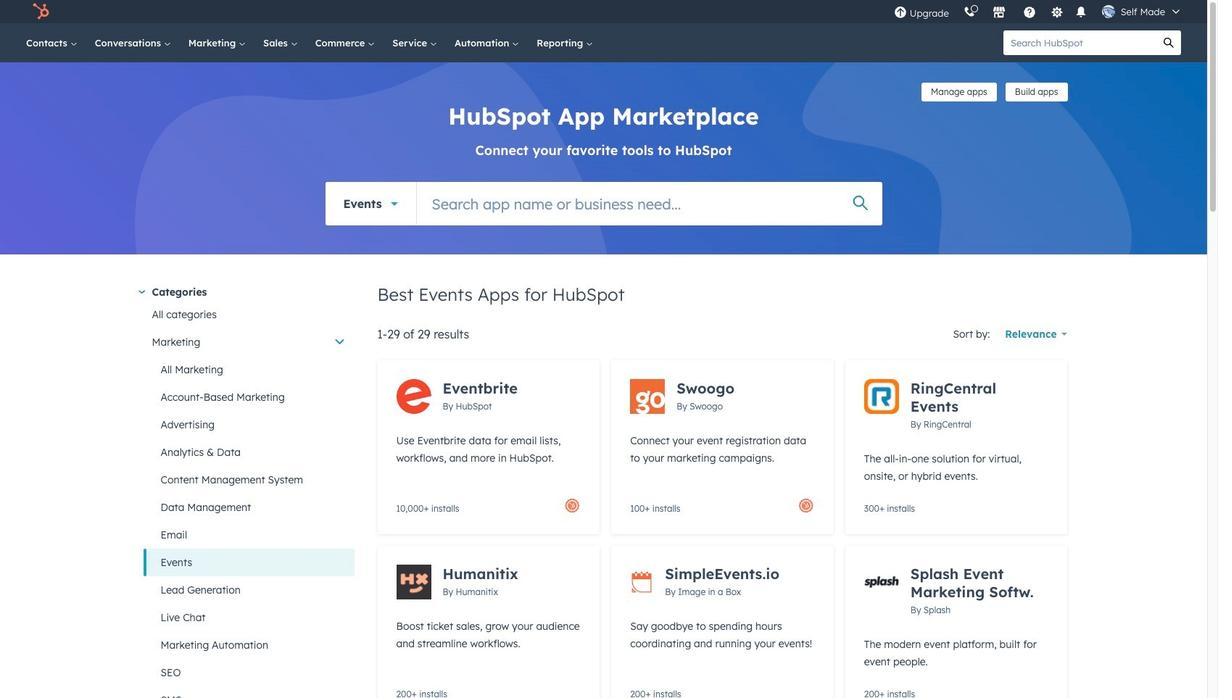 Task type: locate. For each thing, give the bounding box(es) containing it.
caret image
[[138, 290, 145, 294]]

marketplaces image
[[993, 7, 1006, 20]]

menu
[[887, 0, 1190, 23]]

Search app name or business need... search field
[[417, 182, 882, 226]]



Task type: vqa. For each thing, say whether or not it's contained in the screenshot.
EMAIL CLOSED TOTALS BY REP element
no



Task type: describe. For each thing, give the bounding box(es) containing it.
ruby anderson image
[[1102, 5, 1115, 18]]

Search HubSpot search field
[[1004, 30, 1157, 55]]



